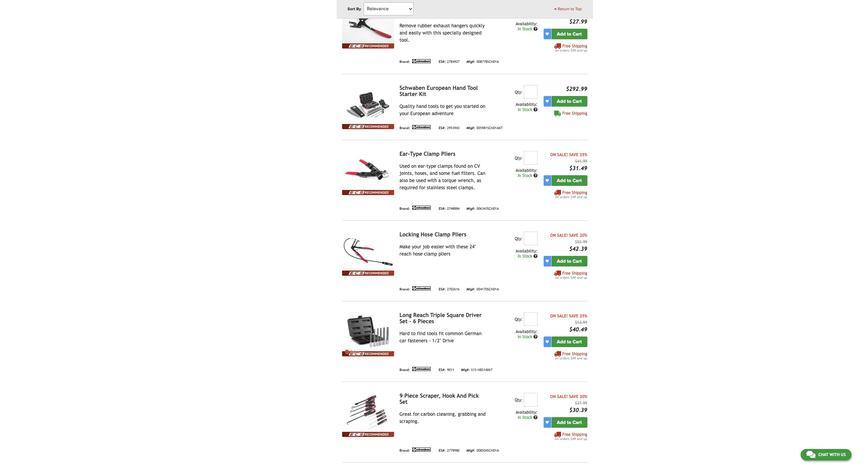 Task type: describe. For each thing, give the bounding box(es) containing it.
$49 for $42.39
[[570, 276, 576, 280]]

with inside used on ear-type clamps found on cv joints, hoses, and some fuel filters. can also be used with a torque wrench, as required for stainless steel clamps.
[[427, 178, 437, 183]]

qty: for locking hose clamp pliers
[[515, 237, 523, 241]]

$27.99
[[569, 18, 587, 25]]

$41.99
[[575, 159, 587, 164]]

2 shipping from the top
[[572, 111, 587, 116]]

$52.99
[[575, 240, 587, 245]]

clamps
[[438, 163, 453, 169]]

free shipping on orders $49 and up for $30.39
[[555, 433, 587, 441]]

in for locking hose clamp pliers
[[518, 254, 521, 259]]

hangers
[[451, 23, 468, 28]]

9011
[[447, 368, 454, 372]]

sale! for $40.49
[[557, 314, 568, 319]]

schwaben - corporate logo image for piece
[[411, 448, 432, 452]]

quality hand tools to get you started on your european adventure
[[400, 104, 485, 116]]

2 cart from the top
[[573, 98, 582, 104]]

schwaben european hand tool starter kit
[[400, 85, 478, 97]]

locking hose clamp pliers link
[[400, 232, 466, 238]]

es#: for type
[[439, 207, 446, 211]]

add to cart for $30.39
[[557, 420, 582, 426]]

to down $40.49 at the bottom right
[[567, 339, 571, 345]]

to up free shipping
[[567, 98, 571, 104]]

save for $31.49
[[569, 153, 578, 157]]

car
[[400, 338, 406, 344]]

quickly
[[469, 23, 485, 28]]

pipe
[[421, 4, 432, 11]]

1 question circle image from the top
[[533, 27, 538, 31]]

on inside quality hand tools to get you started on your european adventure
[[480, 104, 485, 109]]

can
[[477, 171, 485, 176]]

shipping for $42.39
[[572, 271, 587, 276]]

1 availability: from the top
[[516, 21, 538, 26]]

ecs tuning recommends this product. image for locking hose clamp pliers
[[342, 271, 394, 276]]

- inside "hard to find tools fit common german car fasteners - 1/2" drive"
[[429, 338, 431, 344]]

24"
[[470, 244, 476, 250]]

question circle image for $292.99
[[533, 108, 538, 112]]

set inside 9 piece scraper, hook and pick set
[[400, 399, 408, 406]]

schwaben - corporate logo image for type
[[411, 206, 432, 210]]

a
[[438, 178, 441, 183]]

long reach triple square driver set - 6 pieces link
[[400, 312, 482, 325]]

and down $30.39
[[577, 438, 582, 441]]

starter
[[400, 91, 417, 97]]

easier
[[431, 244, 444, 250]]

availability: for 9 piece scraper, hook and pick set
[[516, 410, 538, 415]]

and inside the remove rubber exhaust hangers quickly and easily with this specially designed tool.
[[400, 30, 407, 35]]

006343sch01a
[[477, 207, 499, 211]]

chat with us link
[[801, 450, 852, 461]]

sale! for $30.39
[[557, 395, 568, 400]]

2778980
[[447, 449, 460, 453]]

triple
[[430, 312, 445, 319]]

free for $31.49
[[562, 190, 571, 195]]

schwaben european hand tool starter kit link
[[400, 85, 478, 97]]

hbs1406t
[[478, 368, 493, 372]]

1 in stock from the top
[[518, 27, 533, 31]]

quality
[[400, 104, 415, 109]]

- inside long reach triple square driver set - 6 pieces
[[409, 318, 411, 325]]

to inside quality hand tools to get you started on your european adventure
[[440, 104, 445, 109]]

free shipping on orders $49 and up for $40.49
[[555, 352, 587, 361]]

clamps.
[[458, 185, 475, 190]]

cleaning,
[[437, 412, 456, 417]]

add to cart for $27.99
[[557, 31, 582, 37]]

es#: 2784927
[[439, 60, 460, 64]]

brand: for ear-type clamp pliers
[[400, 207, 410, 211]]

make your job easier with these 24" reach hose clamp pliers
[[400, 244, 476, 257]]

add for $30.39
[[557, 420, 566, 426]]

$49 for $31.49
[[570, 195, 576, 199]]

european inside quality hand tools to get you started on your european adventure
[[410, 111, 430, 116]]

es#: 9011
[[439, 368, 454, 372]]

9 piece scraper, hook and pick set
[[400, 393, 479, 406]]

2702616
[[447, 288, 460, 291]]

ecs tuning recommends this product. image for 9 piece scraper, hook and pick set
[[342, 432, 394, 438]]

es#2702616 - 004170sch01a - locking hose clamp pliers - make your job easier with these 24" reach hose clamp pliers - schwaben - audi bmw volkswagen mercedes benz mini porsche image
[[342, 232, 394, 271]]

return to top
[[557, 7, 582, 11]]

in for ear-type clamp pliers
[[518, 173, 521, 178]]

free for $27.99
[[562, 44, 571, 48]]

stock for ear-type clamp pliers
[[522, 173, 532, 178]]

30%
[[580, 6, 587, 11]]

orders for $30.39
[[560, 438, 569, 441]]

reach
[[413, 312, 429, 319]]

fuel
[[452, 171, 460, 176]]

qty: for long reach triple square driver set - 6 pieces
[[515, 317, 523, 322]]

to inside "hard to find tools fit common german car fasteners - 1/2" drive"
[[411, 331, 416, 337]]

and down '$31.49'
[[577, 195, 582, 199]]

s15-
[[471, 368, 478, 372]]

add to cart button for $30.39
[[551, 418, 587, 428]]

up for $40.49
[[583, 357, 587, 361]]

1 stock from the top
[[522, 27, 532, 31]]

ecs tuning recommends this product. image for exhaust pipe hanger remover pliers
[[342, 43, 394, 49]]

cart for $42.39
[[573, 259, 582, 264]]

up for $30.39
[[583, 438, 587, 441]]

pliers for hose
[[452, 232, 466, 238]]

with inside make your job easier with these 24" reach hose clamp pliers
[[446, 244, 455, 250]]

schwaben - corporate logo image for european
[[411, 125, 432, 129]]

on sale!                         save 25% $53.99 $40.49
[[550, 314, 587, 333]]

driver
[[466, 312, 482, 319]]

to inside return to top link
[[571, 7, 574, 11]]

es#: 2778980
[[439, 449, 460, 453]]

in stock for locking hose clamp pliers
[[518, 254, 533, 259]]

and down $27.99
[[577, 48, 582, 52]]

on sale!                         save 30% $39.99 $27.99
[[550, 6, 587, 25]]

$30.39
[[569, 407, 587, 414]]

2784927
[[447, 60, 460, 64]]

add to wish list image for $42.39
[[546, 260, 549, 263]]

set inside long reach triple square driver set - 6 pieces
[[400, 318, 408, 325]]

tool
[[467, 85, 478, 91]]

orders for $27.99
[[560, 48, 569, 52]]

question circle image for $31.49
[[533, 174, 538, 178]]

make
[[400, 244, 410, 250]]

qty: for schwaben european hand tool starter kit
[[515, 90, 523, 95]]

scraper,
[[420, 393, 441, 400]]

carbon
[[421, 412, 435, 417]]

stock for schwaben european hand tool starter kit
[[522, 107, 532, 112]]

qty: for ear-type clamp pliers
[[515, 156, 523, 161]]

this
[[433, 30, 441, 35]]

20% for $30.39
[[580, 395, 587, 400]]

2748884
[[447, 207, 460, 211]]

$292.99
[[566, 86, 587, 92]]

remove rubber exhaust hangers quickly and easily with this specially designed tool.
[[400, 23, 485, 43]]

exhaust pipe hanger remover pliers link
[[400, 4, 475, 17]]

hook
[[442, 393, 455, 400]]

sale! for $27.99
[[557, 6, 568, 11]]

add to cart button for $31.49
[[551, 175, 587, 186]]

availability: for schwaben european hand tool starter kit
[[516, 102, 538, 107]]

to down '$31.49'
[[567, 178, 571, 184]]

9
[[400, 393, 403, 400]]

add to cart for $42.39
[[557, 259, 582, 264]]

pliers
[[438, 251, 450, 257]]

to down $30.39
[[567, 420, 571, 426]]

with left 'us'
[[830, 453, 840, 458]]

pieces
[[418, 318, 434, 325]]

mfg#: for 9 piece scraper, hook and pick set
[[466, 449, 475, 453]]

mfg#: for ear-type clamp pliers
[[466, 207, 475, 211]]

long
[[400, 312, 412, 319]]

free shipping on orders $49 and up for $27.99
[[555, 44, 587, 52]]

tools inside quality hand tools to get you started on your european adventure
[[428, 104, 439, 109]]

9 piece scraper, hook and pick set link
[[400, 393, 479, 406]]

job
[[423, 244, 430, 250]]

long reach triple square driver set - 6 pieces
[[400, 312, 482, 325]]

add to cart button for $27.99
[[551, 29, 587, 39]]

mfg#: for locking hose clamp pliers
[[466, 288, 475, 291]]

add to cart for $40.49
[[557, 339, 582, 345]]

as
[[477, 178, 481, 183]]

schwaben
[[400, 85, 425, 91]]

designed
[[463, 30, 482, 35]]

on for $40.49
[[550, 314, 556, 319]]

used
[[400, 163, 410, 169]]

in stock for schwaben european hand tool starter kit
[[518, 107, 533, 112]]

free for $42.39
[[562, 271, 571, 276]]

tool.
[[400, 37, 410, 43]]

es#: 2953943
[[439, 126, 460, 130]]

shipping for $27.99
[[572, 44, 587, 48]]

exhaust
[[400, 4, 420, 11]]

mfg#: for schwaben european hand tool starter kit
[[466, 126, 475, 130]]

shipping for $30.39
[[572, 433, 587, 438]]

shipping for $31.49
[[572, 190, 587, 195]]

required
[[400, 185, 418, 190]]

remove
[[400, 23, 416, 28]]

add for $31.49
[[557, 178, 566, 184]]

free shipping on orders $49 and up for $42.39
[[555, 271, 587, 280]]

cart for $27.99
[[573, 31, 582, 37]]

and down $42.39
[[577, 276, 582, 280]]

es#2784927 - 008778sch01a - exhaust pipe hanger remover pliers  - remove rubber exhaust hangers quickly and easily with this specially designed tool. - schwaben - audi bmw volkswagen mercedes benz mini porsche image
[[342, 4, 394, 43]]

2 add to cart from the top
[[557, 98, 582, 104]]

hard to find tools fit common german car fasteners - 1/2" drive
[[400, 331, 482, 344]]

drive
[[443, 338, 454, 344]]

german
[[465, 331, 482, 337]]

grabbing
[[458, 412, 476, 417]]

us
[[841, 453, 846, 458]]

wrench,
[[458, 178, 475, 183]]

2 free from the top
[[562, 111, 571, 116]]

$37.99
[[575, 401, 587, 406]]

square
[[447, 312, 464, 319]]



Task type: locate. For each thing, give the bounding box(es) containing it.
your down quality
[[400, 111, 409, 116]]

sale! inside on sale!                         save 30% $39.99 $27.99
[[557, 6, 568, 11]]

es#: for european
[[439, 126, 446, 130]]

add to wish list image
[[546, 32, 549, 36], [546, 179, 549, 182], [546, 260, 549, 263], [546, 341, 549, 344]]

free down $292.99 at the right of page
[[562, 111, 571, 116]]

locking
[[400, 232, 419, 238]]

$40.49
[[569, 327, 587, 333]]

brand: down quality
[[400, 126, 410, 130]]

free for $40.49
[[562, 352, 571, 357]]

availability: for long reach triple square driver set - 6 pieces
[[516, 330, 538, 335]]

0 horizontal spatial -
[[409, 318, 411, 325]]

shipping down $40.49 at the bottom right
[[572, 352, 587, 357]]

your up the hose
[[412, 244, 421, 250]]

save inside on sale!                         save 25% $41.99 $31.49
[[569, 153, 578, 157]]

availability: for locking hose clamp pliers
[[516, 249, 538, 254]]

1/2"
[[432, 338, 441, 344]]

add to cart button for $40.49
[[551, 337, 587, 348]]

1 free from the top
[[562, 44, 571, 48]]

4 ecs tuning recommends this product. image from the top
[[342, 271, 394, 276]]

free down '$31.49'
[[562, 190, 571, 195]]

free shipping on orders $49 and up down $40.49 at the bottom right
[[555, 352, 587, 361]]

exhaust pipe hanger remover pliers
[[400, 4, 475, 17]]

return to top link
[[554, 6, 582, 12]]

up for $27.99
[[583, 48, 587, 52]]

and inside used on ear-type clamps found on cv joints, hoses, and some fuel filters. can also be used with a torque wrench, as required for stainless steel clamps.
[[430, 171, 438, 176]]

5 sale! from the top
[[557, 395, 568, 400]]

3 shipping from the top
[[572, 190, 587, 195]]

6 in from the top
[[518, 416, 521, 420]]

tools up 1/2"
[[427, 331, 437, 337]]

pliers for type
[[441, 151, 455, 157]]

4 add from the top
[[557, 259, 566, 264]]

save inside on sale!                         save 20% $37.99 $30.39
[[569, 395, 578, 400]]

add to wish list image for $31.49
[[546, 179, 549, 182]]

6
[[413, 318, 416, 325]]

es#: left 9011
[[439, 368, 446, 372]]

1 vertical spatial question circle image
[[533, 108, 538, 112]]

25% for $31.49
[[580, 153, 587, 157]]

20% up $52.99
[[580, 233, 587, 238]]

4 free shipping on orders $49 and up from the top
[[555, 352, 587, 361]]

pliers up clamps
[[441, 151, 455, 157]]

mfg#: s15-hbs1406t
[[461, 368, 493, 372]]

easily
[[409, 30, 421, 35]]

free down $30.39
[[562, 433, 571, 438]]

free shipping on orders $49 and up down $27.99
[[555, 44, 587, 52]]

brand: up the 9
[[400, 368, 410, 372]]

in stock
[[518, 27, 533, 31], [518, 107, 533, 112], [518, 173, 533, 178], [518, 254, 533, 259], [518, 335, 533, 340], [518, 416, 533, 420]]

free down $42.39
[[562, 271, 571, 276]]

1 vertical spatial set
[[400, 399, 408, 406]]

sale! for $42.39
[[557, 233, 568, 238]]

some
[[439, 171, 450, 176]]

ecs tuning recommends this product. image for long reach triple square driver set - 6 pieces
[[342, 352, 394, 357]]

brand: down scraping.
[[400, 449, 410, 453]]

3 on from the top
[[550, 233, 556, 238]]

free shipping on orders $49 and up down $42.39
[[555, 271, 587, 280]]

with inside the remove rubber exhaust hangers quickly and easily with this specially designed tool.
[[422, 30, 432, 35]]

4 add to wish list image from the top
[[546, 341, 549, 344]]

clamp up easier
[[435, 232, 450, 238]]

on sale!                         save 25% $41.99 $31.49
[[550, 153, 587, 172]]

with up pliers
[[446, 244, 455, 250]]

chat
[[818, 453, 828, 458]]

1 vertical spatial tools
[[427, 331, 437, 337]]

shipping down $42.39
[[572, 271, 587, 276]]

free shipping
[[562, 111, 587, 116]]

5 free shipping on orders $49 and up from the top
[[555, 433, 587, 441]]

mfg#: left 008504sch01a on the right of page
[[466, 449, 475, 453]]

None number field
[[524, 4, 538, 18], [524, 85, 538, 99], [524, 151, 538, 165], [524, 232, 538, 246], [524, 313, 538, 326], [524, 393, 538, 407], [524, 4, 538, 18], [524, 85, 538, 99], [524, 151, 538, 165], [524, 232, 538, 246], [524, 313, 538, 326], [524, 393, 538, 407]]

es#: left 2953943
[[439, 126, 446, 130]]

stock
[[522, 27, 532, 31], [522, 107, 532, 112], [522, 173, 532, 178], [522, 254, 532, 259], [522, 335, 532, 340], [522, 416, 532, 420]]

1 horizontal spatial your
[[412, 244, 421, 250]]

3 orders from the top
[[560, 276, 569, 280]]

sale! inside on sale!                         save 20% $52.99 $42.39
[[557, 233, 568, 238]]

3 in stock from the top
[[518, 173, 533, 178]]

4 sale! from the top
[[557, 314, 568, 319]]

availability: for ear-type clamp pliers
[[516, 168, 538, 173]]

add down on sale!                         save 25% $41.99 $31.49
[[557, 178, 566, 184]]

to left get
[[440, 104, 445, 109]]

up for $31.49
[[583, 195, 587, 199]]

fasteners
[[408, 338, 427, 344]]

4 brand: from the top
[[400, 288, 410, 291]]

cart for $30.39
[[573, 420, 582, 426]]

0 vertical spatial -
[[409, 318, 411, 325]]

schwaben - corporate logo image left es#: 2784927
[[411, 59, 432, 63]]

stock for 9 piece scraper, hook and pick set
[[522, 416, 532, 420]]

$49 down $42.39
[[570, 276, 576, 280]]

5 orders from the top
[[560, 438, 569, 441]]

25% for $40.49
[[580, 314, 587, 319]]

008778sch01a
[[477, 60, 499, 64]]

brand: for 9 piece scraper, hook and pick set
[[400, 449, 410, 453]]

0 vertical spatial 20%
[[580, 233, 587, 238]]

1 brand: from the top
[[400, 60, 410, 64]]

4 qty: from the top
[[515, 317, 523, 322]]

on for $27.99
[[550, 6, 556, 11]]

4 es#: from the top
[[439, 288, 446, 291]]

2 20% from the top
[[580, 395, 587, 400]]

$49 down '$31.49'
[[570, 195, 576, 199]]

up down $27.99
[[583, 48, 587, 52]]

on inside on sale!                         save 20% $37.99 $30.39
[[550, 395, 556, 400]]

found
[[454, 163, 466, 169]]

3 add to wish list image from the top
[[546, 260, 549, 263]]

used on ear-type clamps found on cv joints, hoses, and some fuel filters. can also be used with a torque wrench, as required for stainless steel clamps.
[[400, 163, 485, 190]]

pick
[[468, 393, 479, 400]]

1 shipping from the top
[[572, 44, 587, 48]]

es#2748884 - 006343sch01a - ear-type clamp pliers - used on ear-type clamps found on cv joints, hoses, and some fuel filters. can also be used with a torque wrench, as required for stainless steel clamps. - schwaben - audi bmw volkswagen mercedes benz mini porsche image
[[342, 151, 394, 190]]

1 add to wish list image from the top
[[546, 32, 549, 36]]

on inside on sale!                         save 25% $41.99 $31.49
[[550, 153, 556, 157]]

stock for long reach triple square driver set - 6 pieces
[[522, 335, 532, 340]]

add to wish list image
[[546, 100, 549, 103], [546, 421, 549, 425]]

20% inside on sale!                         save 20% $37.99 $30.39
[[580, 395, 587, 400]]

3 stock from the top
[[522, 173, 532, 178]]

save up $52.99
[[569, 233, 578, 238]]

5 up from the top
[[583, 438, 587, 441]]

1 add to cart button from the top
[[551, 29, 587, 39]]

2 vertical spatial question circle image
[[533, 335, 538, 339]]

kit
[[419, 91, 426, 97]]

5 add to cart button from the top
[[551, 337, 587, 348]]

add to cart button up free shipping
[[551, 96, 587, 107]]

0 vertical spatial question circle image
[[533, 27, 538, 31]]

4 save from the top
[[569, 314, 578, 319]]

cart down '$31.49'
[[573, 178, 582, 184]]

you
[[454, 104, 462, 109]]

sort
[[347, 7, 355, 11]]

brand: for locking hose clamp pliers
[[400, 288, 410, 291]]

es#: left 2784927
[[439, 60, 446, 64]]

and down type
[[430, 171, 438, 176]]

2 stock from the top
[[522, 107, 532, 112]]

add to cart button down $42.39
[[551, 256, 587, 267]]

and down $40.49 at the bottom right
[[577, 357, 582, 361]]

6 stock from the top
[[522, 416, 532, 420]]

6 free from the top
[[562, 433, 571, 438]]

2 in stock from the top
[[518, 107, 533, 112]]

in stock for long reach triple square driver set - 6 pieces
[[518, 335, 533, 340]]

4 in stock from the top
[[518, 254, 533, 259]]

$49 down $30.39
[[570, 438, 576, 441]]

2 ecs tuning recommends this product. image from the top
[[342, 124, 394, 129]]

in
[[518, 27, 521, 31], [518, 107, 521, 112], [518, 173, 521, 178], [518, 254, 521, 259], [518, 335, 521, 340], [518, 416, 521, 420]]

5 $49 from the top
[[570, 438, 576, 441]]

schwaben - corporate logo image for pipe
[[411, 59, 432, 63]]

qty:
[[515, 90, 523, 95], [515, 156, 523, 161], [515, 237, 523, 241], [515, 317, 523, 322], [515, 398, 523, 403]]

orders
[[560, 48, 569, 52], [560, 195, 569, 199], [560, 276, 569, 280], [560, 357, 569, 361], [560, 438, 569, 441]]

add for $40.49
[[557, 339, 566, 345]]

european down hand
[[410, 111, 430, 116]]

3 free shipping on orders $49 and up from the top
[[555, 271, 587, 280]]

ear-
[[418, 163, 427, 169]]

save for $42.39
[[569, 233, 578, 238]]

mfg#: 004170sch01a
[[466, 288, 499, 291]]

0 vertical spatial tools
[[428, 104, 439, 109]]

1 add from the top
[[557, 31, 566, 37]]

mfg#: right 2953943
[[466, 126, 475, 130]]

1 vertical spatial clamp
[[435, 232, 450, 238]]

1 question circle image from the top
[[533, 174, 538, 178]]

availability:
[[516, 21, 538, 26], [516, 102, 538, 107], [516, 168, 538, 173], [516, 249, 538, 254], [516, 330, 538, 335], [516, 410, 538, 415]]

005981sch01akt
[[477, 126, 503, 130]]

3 add to cart button from the top
[[551, 175, 587, 186]]

cart for $40.49
[[573, 339, 582, 345]]

20% for $42.39
[[580, 233, 587, 238]]

3 schwaben - corporate logo image from the top
[[411, 206, 432, 210]]

free shipping on orders $49 and up for $31.49
[[555, 190, 587, 199]]

3 in from the top
[[518, 173, 521, 178]]

3 free from the top
[[562, 190, 571, 195]]

save inside on sale!                         save 20% $52.99 $42.39
[[569, 233, 578, 238]]

2 sale! from the top
[[557, 153, 568, 157]]

1 vertical spatial european
[[410, 111, 430, 116]]

5 in from the top
[[518, 335, 521, 340]]

5 brand: from the top
[[400, 368, 410, 372]]

to down $42.39
[[567, 259, 571, 264]]

es#: left 2702616
[[439, 288, 446, 291]]

in for 9 piece scraper, hook and pick set
[[518, 416, 521, 420]]

in for schwaben european hand tool starter kit
[[518, 107, 521, 112]]

brand: for schwaben european hand tool starter kit
[[400, 126, 410, 130]]

mfg#: 008778sch01a
[[466, 60, 499, 64]]

1 add to cart from the top
[[557, 31, 582, 37]]

type
[[427, 163, 436, 169]]

question circle image for on sale!                         save 25%
[[533, 335, 538, 339]]

add to cart for $31.49
[[557, 178, 582, 184]]

and right grabbing
[[478, 412, 486, 417]]

mfg#: left 004170sch01a
[[466, 288, 475, 291]]

save up $41.99
[[569, 153, 578, 157]]

$49 down $27.99
[[570, 48, 576, 52]]

1 sale! from the top
[[557, 6, 568, 11]]

pliers up these on the right bottom of page
[[452, 232, 466, 238]]

save inside on sale!                         save 30% $39.99 $27.99
[[569, 6, 578, 11]]

5 availability: from the top
[[516, 330, 538, 335]]

schwaben - corporate logo image
[[411, 59, 432, 63], [411, 125, 432, 129], [411, 206, 432, 210], [411, 287, 432, 291], [411, 367, 432, 371], [411, 448, 432, 452]]

cart down $40.49 at the bottom right
[[573, 339, 582, 345]]

return
[[558, 7, 570, 11]]

2 $49 from the top
[[570, 195, 576, 199]]

save
[[569, 6, 578, 11], [569, 153, 578, 157], [569, 233, 578, 238], [569, 314, 578, 319], [569, 395, 578, 400]]

set
[[400, 318, 408, 325], [400, 399, 408, 406]]

4 on from the top
[[550, 314, 556, 319]]

tools up adventure
[[428, 104, 439, 109]]

6 ecs tuning recommends this product. image from the top
[[342, 432, 394, 438]]

1 free shipping on orders $49 and up from the top
[[555, 44, 587, 52]]

5 free from the top
[[562, 352, 571, 357]]

for down the used
[[419, 185, 425, 190]]

brand: for long reach triple square driver set - 6 pieces
[[400, 368, 410, 372]]

es#: left 2748884
[[439, 207, 446, 211]]

3 qty: from the top
[[515, 237, 523, 241]]

for
[[419, 185, 425, 190], [413, 412, 419, 417]]

free down $40.49 at the bottom right
[[562, 352, 571, 357]]

free for $30.39
[[562, 433, 571, 438]]

your inside make your job easier with these 24" reach hose clamp pliers
[[412, 244, 421, 250]]

add to cart button down $27.99
[[551, 29, 587, 39]]

for inside great for carbon cleaning, grabbing and scraping.
[[413, 412, 419, 417]]

2 set from the top
[[400, 399, 408, 406]]

0 vertical spatial clamp
[[424, 151, 440, 157]]

shipping for $40.49
[[572, 352, 587, 357]]

on for $30.39
[[550, 395, 556, 400]]

008504sch01a
[[477, 449, 499, 453]]

these
[[456, 244, 468, 250]]

free shipping on orders $49 and up down '$31.49'
[[555, 190, 587, 199]]

2 question circle image from the top
[[533, 108, 538, 112]]

schwaben - corporate logo image down required
[[411, 206, 432, 210]]

es#: 2748884
[[439, 207, 460, 211]]

and
[[457, 393, 467, 400]]

on for $42.39
[[550, 233, 556, 238]]

3 ecs tuning recommends this product. image from the top
[[342, 190, 394, 195]]

es#2778980 - 008504sch01a - 9 piece scraper, hook and pick set - great for carbon cleaning, grabbing and scraping. - schwaben - audi bmw volkswagen mercedes benz mini porsche image
[[342, 393, 394, 432]]

mfg#: left s15-
[[461, 368, 470, 372]]

save left '30%' on the right of the page
[[569, 6, 578, 11]]

orders down $40.49 at the bottom right
[[560, 357, 569, 361]]

4 availability: from the top
[[516, 249, 538, 254]]

0 vertical spatial pliers
[[400, 10, 414, 17]]

2 qty: from the top
[[515, 156, 523, 161]]

cart down $292.99 at the right of page
[[573, 98, 582, 104]]

hose
[[421, 232, 433, 238]]

4 add to cart from the top
[[557, 259, 582, 264]]

2 vertical spatial question circle image
[[533, 416, 538, 420]]

add up free shipping
[[557, 98, 566, 104]]

schwaben - corporate logo image left es#: 2778980
[[411, 448, 432, 452]]

5 add to cart from the top
[[557, 339, 582, 345]]

1 up from the top
[[583, 48, 587, 52]]

6 shipping from the top
[[572, 433, 587, 438]]

0 vertical spatial european
[[427, 85, 451, 91]]

- left 1/2"
[[429, 338, 431, 344]]

pliers inside the exhaust pipe hanger remover pliers
[[400, 10, 414, 17]]

$49 for $40.49
[[570, 357, 576, 361]]

add to cart button down $30.39
[[551, 418, 587, 428]]

4 up from the top
[[583, 357, 587, 361]]

1 vertical spatial 25%
[[580, 314, 587, 319]]

ecs tuning recommends this product. image for schwaben european hand tool starter kit
[[342, 124, 394, 129]]

to left top
[[571, 7, 574, 11]]

ecs tuning recommends this product. image for ear-type clamp pliers
[[342, 190, 394, 195]]

orders down $27.99
[[560, 48, 569, 52]]

1 horizontal spatial -
[[429, 338, 431, 344]]

great for carbon cleaning, grabbing and scraping.
[[400, 412, 486, 425]]

2 free shipping on orders $49 and up from the top
[[555, 190, 587, 199]]

tools inside "hard to find tools fit common german car fasteners - 1/2" drive"
[[427, 331, 437, 337]]

25% inside on sale!                         save 25% $41.99 $31.49
[[580, 153, 587, 157]]

0 vertical spatial 25%
[[580, 153, 587, 157]]

sale! inside on sale!                         save 20% $37.99 $30.39
[[557, 395, 568, 400]]

add to cart button down '$31.49'
[[551, 175, 587, 186]]

orders down $42.39
[[560, 276, 569, 280]]

25% inside "on sale!                         save 25% $53.99 $40.49"
[[580, 314, 587, 319]]

1 vertical spatial for
[[413, 412, 419, 417]]

1 set from the top
[[400, 318, 408, 325]]

5 save from the top
[[569, 395, 578, 400]]

add to cart up free shipping
[[557, 98, 582, 104]]

1 es#: from the top
[[439, 60, 446, 64]]

add to cart down $27.99
[[557, 31, 582, 37]]

sale!
[[557, 6, 568, 11], [557, 153, 568, 157], [557, 233, 568, 238], [557, 314, 568, 319], [557, 395, 568, 400]]

on
[[555, 48, 559, 52], [480, 104, 485, 109], [411, 163, 416, 169], [468, 163, 473, 169], [555, 195, 559, 199], [555, 276, 559, 280], [555, 357, 559, 361], [555, 438, 559, 441]]

set up great in the left of the page
[[400, 399, 408, 406]]

es#9011 - s15-hbs1406t - long reach triple square driver set - 6 pieces - hard to find tools fit common german car fasteners - 1/2" drive - schwaben - audi bmw volkswagen mercedes benz mini porsche image
[[342, 313, 394, 352]]

$49 for $27.99
[[570, 48, 576, 52]]

brand: for exhaust pipe hanger remover pliers
[[400, 60, 410, 64]]

get
[[446, 104, 453, 109]]

2 add to cart button from the top
[[551, 96, 587, 107]]

0 vertical spatial your
[[400, 111, 409, 116]]

orders for $40.49
[[560, 357, 569, 361]]

1 vertical spatial 20%
[[580, 395, 587, 400]]

on
[[550, 6, 556, 11], [550, 153, 556, 157], [550, 233, 556, 238], [550, 314, 556, 319], [550, 395, 556, 400]]

shipping down '$31.49'
[[572, 190, 587, 195]]

in stock for ear-type clamp pliers
[[518, 173, 533, 178]]

on inside on sale!                         save 30% $39.99 $27.99
[[550, 6, 556, 11]]

save inside "on sale!                         save 25% $53.99 $40.49"
[[569, 314, 578, 319]]

5 cart from the top
[[573, 339, 582, 345]]

-
[[409, 318, 411, 325], [429, 338, 431, 344]]

$49 down $40.49 at the bottom right
[[570, 357, 576, 361]]

question circle image for $30.39
[[533, 416, 538, 420]]

joints,
[[400, 171, 413, 176]]

orders for $42.39
[[560, 276, 569, 280]]

great
[[400, 412, 412, 417]]

sale! for $31.49
[[557, 153, 568, 157]]

save for $30.39
[[569, 395, 578, 400]]

fit
[[439, 331, 444, 337]]

save up $53.99
[[569, 314, 578, 319]]

20%
[[580, 233, 587, 238], [580, 395, 587, 400]]

on inside on sale!                         save 20% $52.99 $42.39
[[550, 233, 556, 238]]

pliers up remove
[[400, 10, 414, 17]]

es#:
[[439, 60, 446, 64], [439, 126, 446, 130], [439, 207, 446, 211], [439, 288, 446, 291], [439, 368, 446, 372], [439, 449, 446, 453]]

4 free from the top
[[562, 271, 571, 276]]

4 orders from the top
[[560, 357, 569, 361]]

0 vertical spatial set
[[400, 318, 408, 325]]

add down on sale!                         save 20% $52.99 $42.39
[[557, 259, 566, 264]]

question circle image
[[533, 174, 538, 178], [533, 254, 538, 259], [533, 416, 538, 420]]

brand: up long
[[400, 288, 410, 291]]

pliers
[[400, 10, 414, 17], [441, 151, 455, 157], [452, 232, 466, 238]]

2 add from the top
[[557, 98, 566, 104]]

brand: down required
[[400, 207, 410, 211]]

your inside quality hand tools to get you started on your european adventure
[[400, 111, 409, 116]]

mfg#: 005981sch01akt
[[466, 126, 503, 130]]

2953943
[[447, 126, 460, 130]]

save for $27.99
[[569, 6, 578, 11]]

4 stock from the top
[[522, 254, 532, 259]]

add to cart button for $42.39
[[551, 256, 587, 267]]

2 es#: from the top
[[439, 126, 446, 130]]

free
[[562, 44, 571, 48], [562, 111, 571, 116], [562, 190, 571, 195], [562, 271, 571, 276], [562, 352, 571, 357], [562, 433, 571, 438]]

european inside schwaben european hand tool starter kit
[[427, 85, 451, 91]]

to
[[571, 7, 574, 11], [567, 31, 571, 37], [567, 98, 571, 104], [440, 104, 445, 109], [567, 178, 571, 184], [567, 259, 571, 264], [411, 331, 416, 337], [567, 339, 571, 345], [567, 420, 571, 426]]

add to cart down $42.39
[[557, 259, 582, 264]]

cart for $31.49
[[573, 178, 582, 184]]

2 25% from the top
[[580, 314, 587, 319]]

piece
[[404, 393, 418, 400]]

5 qty: from the top
[[515, 398, 523, 403]]

clamp for type
[[424, 151, 440, 157]]

filters.
[[461, 171, 476, 176]]

1 vertical spatial your
[[412, 244, 421, 250]]

question circle image
[[533, 27, 538, 31], [533, 108, 538, 112], [533, 335, 538, 339]]

2 brand: from the top
[[400, 126, 410, 130]]

2 add to wish list image from the top
[[546, 421, 549, 425]]

add to cart down $30.39
[[557, 420, 582, 426]]

up
[[583, 48, 587, 52], [583, 195, 587, 199], [583, 276, 587, 280], [583, 357, 587, 361], [583, 438, 587, 441]]

1 vertical spatial question circle image
[[533, 254, 538, 259]]

1 vertical spatial -
[[429, 338, 431, 344]]

0 vertical spatial add to wish list image
[[546, 100, 549, 103]]

add to wish list image for $40.49
[[546, 341, 549, 344]]

save for $40.49
[[569, 314, 578, 319]]

ecs tuning recommends this product. image
[[342, 43, 394, 49], [342, 124, 394, 129], [342, 190, 394, 195], [342, 271, 394, 276], [342, 352, 394, 357], [342, 432, 394, 438]]

6 schwaben - corporate logo image from the top
[[411, 448, 432, 452]]

25% up $53.99
[[580, 314, 587, 319]]

5 shipping from the top
[[572, 352, 587, 357]]

$42.39
[[569, 246, 587, 252]]

ear-type clamp pliers
[[400, 151, 455, 157]]

for up scraping.
[[413, 412, 419, 417]]

4 $49 from the top
[[570, 357, 576, 361]]

save up $37.99
[[569, 395, 578, 400]]

cart down $42.39
[[573, 259, 582, 264]]

on for $31.49
[[550, 153, 556, 157]]

clamp up type
[[424, 151, 440, 157]]

hand
[[416, 104, 427, 109]]

1 vertical spatial pliers
[[441, 151, 455, 157]]

free shipping on orders $49 and up down $30.39
[[555, 433, 587, 441]]

4 in from the top
[[518, 254, 521, 259]]

2 question circle image from the top
[[533, 254, 538, 259]]

3 $49 from the top
[[570, 276, 576, 280]]

shipping
[[572, 44, 587, 48], [572, 111, 587, 116], [572, 190, 587, 195], [572, 271, 587, 276], [572, 352, 587, 357], [572, 433, 587, 438]]

mfg#: left 006343sch01a
[[466, 207, 475, 211]]

1 on from the top
[[550, 6, 556, 11]]

add for $42.39
[[557, 259, 566, 264]]

with left a
[[427, 178, 437, 183]]

to down $27.99
[[567, 31, 571, 37]]

3 save from the top
[[569, 233, 578, 238]]

6 availability: from the top
[[516, 410, 538, 415]]

0 horizontal spatial your
[[400, 111, 409, 116]]

3 add to cart from the top
[[557, 178, 582, 184]]

1 25% from the top
[[580, 153, 587, 157]]

clamp for hose
[[435, 232, 450, 238]]

25% up $41.99
[[580, 153, 587, 157]]

type
[[410, 151, 422, 157]]

2 vertical spatial pliers
[[452, 232, 466, 238]]

sale! inside "on sale!                         save 25% $53.99 $40.49"
[[557, 314, 568, 319]]

004170sch01a
[[477, 288, 499, 291]]

20% inside on sale!                         save 20% $52.99 $42.39
[[580, 233, 587, 238]]

es#: for piece
[[439, 449, 446, 453]]

on inside "on sale!                         save 25% $53.99 $40.49"
[[550, 314, 556, 319]]

es#2953943 - 005981sch01akt - schwaben european hand tool starter kit - quality hand tools to get you started on your european adventure - schwaben - audi bmw volkswagen mercedes benz mini porsche image
[[342, 85, 394, 124]]

mfg#: for exhaust pipe hanger remover pliers
[[466, 60, 475, 64]]

- left 6
[[409, 318, 411, 325]]

4 add to cart button from the top
[[551, 256, 587, 267]]

0 vertical spatial question circle image
[[533, 174, 538, 178]]

3 up from the top
[[583, 276, 587, 280]]

up down '$31.49'
[[583, 195, 587, 199]]

used
[[416, 178, 426, 183]]

1 in from the top
[[518, 27, 521, 31]]

add down on sale!                         save 30% $39.99 $27.99
[[557, 31, 566, 37]]

in stock for 9 piece scraper, hook and pick set
[[518, 416, 533, 420]]

1 vertical spatial add to wish list image
[[546, 421, 549, 425]]

cv
[[474, 163, 480, 169]]

up for $42.39
[[583, 276, 587, 280]]

0 vertical spatial for
[[419, 185, 425, 190]]

add for $27.99
[[557, 31, 566, 37]]

question circle image for $42.39
[[533, 254, 538, 259]]

sale! inside on sale!                         save 25% $41.99 $31.49
[[557, 153, 568, 157]]

caret up image
[[554, 7, 557, 11]]

started
[[463, 104, 479, 109]]

2 in from the top
[[518, 107, 521, 112]]

comments image
[[806, 451, 816, 459]]

orders down '$31.49'
[[560, 195, 569, 199]]

and inside great for carbon cleaning, grabbing and scraping.
[[478, 412, 486, 417]]

mfg#: 006343sch01a
[[466, 207, 499, 211]]

free shipping on orders $49 and up
[[555, 44, 587, 52], [555, 190, 587, 199], [555, 271, 587, 280], [555, 352, 587, 361], [555, 433, 587, 441]]

3 add from the top
[[557, 178, 566, 184]]

for inside used on ear-type clamps found on cv joints, hoses, and some fuel filters. can also be used with a torque wrench, as required for stainless steel clamps.
[[419, 185, 425, 190]]

remover
[[454, 4, 475, 11]]

add to wish list image for the add to cart button for $30.39
[[546, 421, 549, 425]]

5 on from the top
[[550, 395, 556, 400]]

with down rubber
[[422, 30, 432, 35]]

torque
[[442, 178, 456, 183]]

add to wish list image for $27.99
[[546, 32, 549, 36]]

stock for locking hose clamp pliers
[[522, 254, 532, 259]]



Task type: vqa. For each thing, say whether or not it's contained in the screenshot.
$52.99
yes



